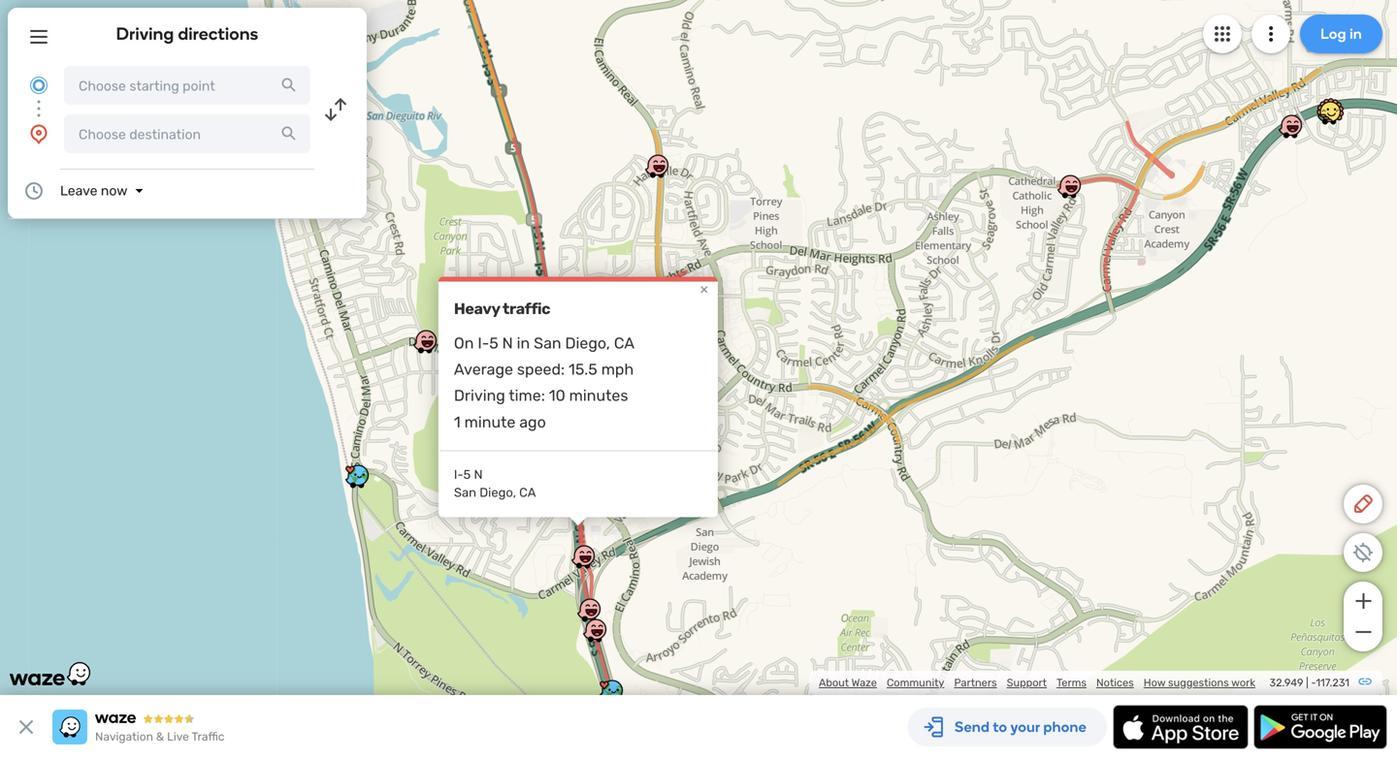 Task type: locate. For each thing, give the bounding box(es) containing it.
current location image
[[27, 74, 50, 97]]

ca
[[614, 334, 635, 353], [519, 485, 536, 500]]

0 vertical spatial ca
[[614, 334, 635, 353]]

diego,
[[565, 334, 610, 353], [480, 485, 516, 500]]

0 vertical spatial i-
[[478, 334, 489, 353]]

5
[[489, 334, 498, 353], [463, 468, 471, 483]]

n
[[502, 334, 513, 353], [474, 468, 483, 483]]

terms link
[[1057, 677, 1087, 690]]

i-
[[478, 334, 489, 353], [454, 468, 463, 483]]

1 vertical spatial ca
[[519, 485, 536, 500]]

san inside the on i-5 n in san diego, ca average speed: 15.5 mph driving time: 10 minutes 1 minute ago
[[534, 334, 561, 353]]

community link
[[887, 677, 945, 690]]

0 horizontal spatial driving
[[116, 23, 174, 44]]

how suggestions work link
[[1144, 677, 1256, 690]]

pencil image
[[1352, 493, 1375, 516]]

1 vertical spatial n
[[474, 468, 483, 483]]

ago
[[519, 413, 546, 432]]

about waze community partners support terms notices how suggestions work
[[819, 677, 1256, 690]]

32.949 | -117.231
[[1270, 677, 1350, 690]]

waze
[[852, 677, 877, 690]]

n inside i-5 n san diego, ca
[[474, 468, 483, 483]]

notices
[[1097, 677, 1134, 690]]

1 horizontal spatial diego,
[[565, 334, 610, 353]]

1 horizontal spatial driving
[[454, 387, 505, 405]]

how
[[1144, 677, 1166, 690]]

location image
[[27, 122, 50, 146]]

1 vertical spatial san
[[454, 485, 476, 500]]

Choose destination text field
[[64, 114, 311, 153]]

0 vertical spatial san
[[534, 334, 561, 353]]

1 vertical spatial diego,
[[480, 485, 516, 500]]

ca up mph
[[614, 334, 635, 353]]

1 vertical spatial i-
[[454, 468, 463, 483]]

driving down the average
[[454, 387, 505, 405]]

zoom out image
[[1351, 621, 1375, 644]]

0 horizontal spatial ca
[[519, 485, 536, 500]]

partners link
[[954, 677, 997, 690]]

1 horizontal spatial n
[[502, 334, 513, 353]]

0 horizontal spatial diego,
[[480, 485, 516, 500]]

i-5 n san diego, ca
[[454, 468, 536, 500]]

ca inside i-5 n san diego, ca
[[519, 485, 536, 500]]

diego, down minute
[[480, 485, 516, 500]]

0 horizontal spatial 5
[[463, 468, 471, 483]]

i- inside the on i-5 n in san diego, ca average speed: 15.5 mph driving time: 10 minutes 1 minute ago
[[478, 334, 489, 353]]

5 down minute
[[463, 468, 471, 483]]

diego, up 15.5
[[565, 334, 610, 353]]

live
[[167, 731, 189, 744]]

1 horizontal spatial san
[[534, 334, 561, 353]]

0 horizontal spatial i-
[[454, 468, 463, 483]]

driving up choose starting point text field
[[116, 23, 174, 44]]

1 horizontal spatial ca
[[614, 334, 635, 353]]

speed:
[[517, 360, 565, 379]]

san down 1
[[454, 485, 476, 500]]

10
[[549, 387, 565, 405]]

0 vertical spatial 5
[[489, 334, 498, 353]]

0 horizontal spatial n
[[474, 468, 483, 483]]

|
[[1306, 677, 1309, 690]]

n left "in"
[[502, 334, 513, 353]]

0 vertical spatial diego,
[[565, 334, 610, 353]]

driving
[[116, 23, 174, 44], [454, 387, 505, 405]]

partners
[[954, 677, 997, 690]]

0 horizontal spatial san
[[454, 485, 476, 500]]

san right "in"
[[534, 334, 561, 353]]

mph
[[601, 360, 634, 379]]

5 up the average
[[489, 334, 498, 353]]

traffic
[[503, 300, 550, 318]]

support link
[[1007, 677, 1047, 690]]

san
[[534, 334, 561, 353], [454, 485, 476, 500]]

i- inside i-5 n san diego, ca
[[454, 468, 463, 483]]

about waze link
[[819, 677, 877, 690]]

1 vertical spatial driving
[[454, 387, 505, 405]]

terms
[[1057, 677, 1087, 690]]

i- right on
[[478, 334, 489, 353]]

heavy
[[454, 300, 500, 318]]

n down minute
[[474, 468, 483, 483]]

0 vertical spatial n
[[502, 334, 513, 353]]

ca down ago
[[519, 485, 536, 500]]

in
[[517, 334, 530, 353]]

×
[[700, 280, 709, 298]]

Choose starting point text field
[[64, 66, 311, 105]]

zoom in image
[[1351, 590, 1375, 613]]

heavy traffic
[[454, 300, 550, 318]]

clock image
[[22, 180, 46, 203]]

1 horizontal spatial i-
[[478, 334, 489, 353]]

1 vertical spatial 5
[[463, 468, 471, 483]]

time:
[[509, 387, 545, 405]]

1 horizontal spatial 5
[[489, 334, 498, 353]]

i- down 1
[[454, 468, 463, 483]]



Task type: describe. For each thing, give the bounding box(es) containing it.
15.5
[[569, 360, 598, 379]]

on i-5 n in san diego, ca average speed: 15.5 mph driving time: 10 minutes 1 minute ago
[[454, 334, 635, 432]]

navigation & live traffic
[[95, 731, 225, 744]]

0 vertical spatial driving
[[116, 23, 174, 44]]

× link
[[696, 280, 713, 298]]

traffic
[[192, 731, 225, 744]]

driving directions
[[116, 23, 259, 44]]

5 inside the on i-5 n in san diego, ca average speed: 15.5 mph driving time: 10 minutes 1 minute ago
[[489, 334, 498, 353]]

link image
[[1357, 674, 1373, 690]]

leave
[[60, 183, 98, 199]]

average
[[454, 360, 513, 379]]

diego, inside the on i-5 n in san diego, ca average speed: 15.5 mph driving time: 10 minutes 1 minute ago
[[565, 334, 610, 353]]

n inside the on i-5 n in san diego, ca average speed: 15.5 mph driving time: 10 minutes 1 minute ago
[[502, 334, 513, 353]]

about
[[819, 677, 849, 690]]

&
[[156, 731, 164, 744]]

-
[[1311, 677, 1316, 690]]

on
[[454, 334, 474, 353]]

now
[[101, 183, 128, 199]]

ca inside the on i-5 n in san diego, ca average speed: 15.5 mph driving time: 10 minutes 1 minute ago
[[614, 334, 635, 353]]

san inside i-5 n san diego, ca
[[454, 485, 476, 500]]

work
[[1231, 677, 1256, 690]]

1
[[454, 413, 461, 432]]

minutes
[[569, 387, 628, 405]]

community
[[887, 677, 945, 690]]

notices link
[[1097, 677, 1134, 690]]

32.949
[[1270, 677, 1304, 690]]

minute
[[464, 413, 516, 432]]

117.231
[[1316, 677, 1350, 690]]

suggestions
[[1168, 677, 1229, 690]]

leave now
[[60, 183, 128, 199]]

directions
[[178, 23, 259, 44]]

navigation
[[95, 731, 153, 744]]

support
[[1007, 677, 1047, 690]]

x image
[[15, 716, 38, 739]]

driving inside the on i-5 n in san diego, ca average speed: 15.5 mph driving time: 10 minutes 1 minute ago
[[454, 387, 505, 405]]

[missing "en.livemap.styleguide.close" translation] image
[[902, 720, 922, 739]]

diego, inside i-5 n san diego, ca
[[480, 485, 516, 500]]

5 inside i-5 n san diego, ca
[[463, 468, 471, 483]]



Task type: vqa. For each thing, say whether or not it's contained in the screenshot.
Tuesday
no



